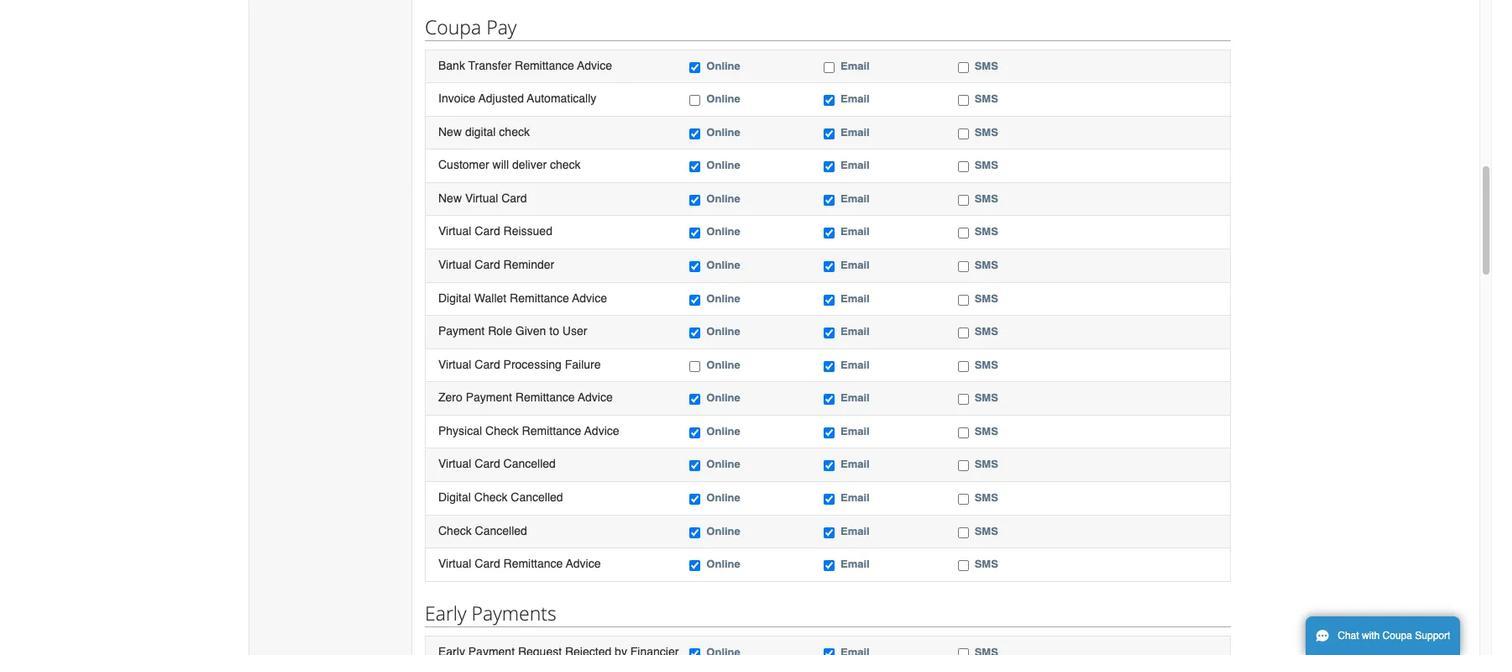 Task type: vqa. For each thing, say whether or not it's contained in the screenshot.
THE PROFILE
no



Task type: describe. For each thing, give the bounding box(es) containing it.
online for virtual card reissued
[[707, 225, 740, 238]]

zero
[[438, 391, 463, 404]]

customer
[[438, 158, 489, 172]]

digital check cancelled
[[438, 490, 563, 504]]

sms for payment role given to user
[[975, 325, 998, 338]]

email for virtual card cancelled
[[841, 458, 870, 471]]

virtual for virtual card reminder
[[438, 258, 471, 271]]

email for new virtual card
[[841, 192, 870, 205]]

reminder
[[503, 258, 554, 271]]

0 vertical spatial check
[[499, 125, 530, 138]]

role
[[488, 324, 512, 338]]

card for remittance
[[475, 557, 500, 570]]

virtual for virtual card reissued
[[438, 225, 471, 238]]

physical
[[438, 424, 482, 437]]

coupa inside button
[[1383, 630, 1412, 642]]

online for digital wallet remittance advice
[[707, 292, 740, 304]]

chat with coupa support
[[1338, 630, 1451, 642]]

advice for bank transfer remittance advice
[[577, 58, 612, 72]]

card for reissued
[[475, 225, 500, 238]]

sms for virtual card reminder
[[975, 259, 998, 271]]

zero payment remittance advice
[[438, 391, 613, 404]]

customer will deliver check
[[438, 158, 581, 172]]

payment role given to user
[[438, 324, 587, 338]]

card for cancelled
[[475, 457, 500, 471]]

digital for digital check cancelled
[[438, 490, 471, 504]]

new virtual card
[[438, 191, 527, 205]]

remittance for check
[[522, 424, 581, 437]]

advice for physical check remittance advice
[[584, 424, 619, 437]]

online for virtual card reminder
[[707, 259, 740, 271]]

email for virtual card processing failure
[[841, 358, 870, 371]]

sms for virtual card reissued
[[975, 225, 998, 238]]

sms for virtual card cancelled
[[975, 458, 998, 471]]

remittance for transfer
[[515, 58, 574, 72]]

new for new digital check
[[438, 125, 462, 138]]

sms for zero payment remittance advice
[[975, 392, 998, 404]]

sms for physical check remittance advice
[[975, 425, 998, 437]]

bank transfer remittance advice
[[438, 58, 612, 72]]

0 vertical spatial coupa
[[425, 13, 481, 40]]

sms for digital wallet remittance advice
[[975, 292, 998, 304]]

email for bank transfer remittance advice
[[841, 59, 870, 72]]

online for new virtual card
[[707, 192, 740, 205]]

adjusted
[[479, 92, 524, 105]]

check cancelled
[[438, 524, 527, 537]]

online for virtual card cancelled
[[707, 458, 740, 471]]

sms for bank transfer remittance advice
[[975, 59, 998, 72]]

0 vertical spatial payment
[[438, 324, 485, 338]]

card down customer will deliver check
[[502, 191, 527, 205]]

virtual up 'virtual card reissued'
[[465, 191, 498, 205]]

email for zero payment remittance advice
[[841, 392, 870, 404]]

chat with coupa support button
[[1306, 616, 1461, 655]]

email for payment role given to user
[[841, 325, 870, 338]]

virtual card remittance advice
[[438, 557, 601, 570]]

email for invoice adjusted automatically
[[841, 93, 870, 105]]

sms for digital check cancelled
[[975, 491, 998, 504]]

digital for digital wallet remittance advice
[[438, 291, 471, 304]]

cancelled for digital check cancelled
[[511, 490, 563, 504]]

online for invoice adjusted automatically
[[707, 93, 740, 105]]

virtual for virtual card cancelled
[[438, 457, 471, 471]]

check for physical
[[485, 424, 519, 437]]

online for zero payment remittance advice
[[707, 392, 740, 404]]

email for digital wallet remittance advice
[[841, 292, 870, 304]]

automatically
[[527, 92, 597, 105]]

email for digital check cancelled
[[841, 491, 870, 504]]

given
[[515, 324, 546, 338]]



Task type: locate. For each thing, give the bounding box(es) containing it.
remittance up given on the left of page
[[510, 291, 569, 304]]

advice
[[577, 58, 612, 72], [572, 291, 607, 304], [578, 391, 613, 404], [584, 424, 619, 437], [566, 557, 601, 570]]

12 sms from the top
[[975, 425, 998, 437]]

9 email from the top
[[841, 325, 870, 338]]

email for new digital check
[[841, 126, 870, 138]]

sms for check cancelled
[[975, 524, 998, 537]]

1 vertical spatial coupa
[[1383, 630, 1412, 642]]

advice for digital wallet remittance advice
[[572, 291, 607, 304]]

chat
[[1338, 630, 1359, 642]]

9 online from the top
[[707, 325, 740, 338]]

1 sms from the top
[[975, 59, 998, 72]]

3 email from the top
[[841, 126, 870, 138]]

2 digital from the top
[[438, 490, 471, 504]]

2 vertical spatial cancelled
[[475, 524, 527, 537]]

1 vertical spatial digital
[[438, 490, 471, 504]]

13 online from the top
[[707, 458, 740, 471]]

2 vertical spatial check
[[438, 524, 472, 537]]

12 email from the top
[[841, 425, 870, 437]]

2 online from the top
[[707, 93, 740, 105]]

virtual up zero
[[438, 357, 471, 371]]

10 sms from the top
[[975, 358, 998, 371]]

email for virtual card reissued
[[841, 225, 870, 238]]

online for physical check remittance advice
[[707, 425, 740, 437]]

2 new from the top
[[438, 191, 462, 205]]

7 sms from the top
[[975, 259, 998, 271]]

2 email from the top
[[841, 93, 870, 105]]

payment left role
[[438, 324, 485, 338]]

sms for new virtual card
[[975, 192, 998, 205]]

None checkbox
[[958, 62, 969, 73], [690, 128, 701, 139], [958, 128, 969, 139], [690, 195, 701, 206], [824, 195, 835, 206], [690, 228, 701, 239], [824, 228, 835, 239], [958, 261, 969, 272], [690, 294, 701, 305], [958, 294, 969, 305], [690, 328, 701, 339], [824, 361, 835, 372], [824, 394, 835, 405], [824, 427, 835, 438], [958, 427, 969, 438], [690, 460, 701, 471], [958, 460, 969, 471], [690, 494, 701, 505], [824, 494, 835, 505], [690, 527, 701, 538], [958, 527, 969, 538], [690, 648, 701, 655], [824, 648, 835, 655], [958, 62, 969, 73], [690, 128, 701, 139], [958, 128, 969, 139], [690, 195, 701, 206], [824, 195, 835, 206], [690, 228, 701, 239], [824, 228, 835, 239], [958, 261, 969, 272], [690, 294, 701, 305], [958, 294, 969, 305], [690, 328, 701, 339], [824, 361, 835, 372], [824, 394, 835, 405], [824, 427, 835, 438], [958, 427, 969, 438], [690, 460, 701, 471], [958, 460, 969, 471], [690, 494, 701, 505], [824, 494, 835, 505], [690, 527, 701, 538], [958, 527, 969, 538], [690, 648, 701, 655], [824, 648, 835, 655]]

3 online from the top
[[707, 126, 740, 138]]

digital up check cancelled
[[438, 490, 471, 504]]

virtual
[[465, 191, 498, 205], [438, 225, 471, 238], [438, 258, 471, 271], [438, 357, 471, 371], [438, 457, 471, 471], [438, 557, 471, 570]]

8 online from the top
[[707, 292, 740, 304]]

sms for virtual card remittance advice
[[975, 558, 998, 570]]

digital wallet remittance advice
[[438, 291, 607, 304]]

1 vertical spatial check
[[550, 158, 581, 172]]

online for virtual card remittance advice
[[707, 558, 740, 570]]

0 vertical spatial new
[[438, 125, 462, 138]]

check up virtual card cancelled
[[485, 424, 519, 437]]

support
[[1415, 630, 1451, 642]]

16 online from the top
[[707, 558, 740, 570]]

email
[[841, 59, 870, 72], [841, 93, 870, 105], [841, 126, 870, 138], [841, 159, 870, 172], [841, 192, 870, 205], [841, 225, 870, 238], [841, 259, 870, 271], [841, 292, 870, 304], [841, 325, 870, 338], [841, 358, 870, 371], [841, 392, 870, 404], [841, 425, 870, 437], [841, 458, 870, 471], [841, 491, 870, 504], [841, 524, 870, 537], [841, 558, 870, 570]]

None checkbox
[[690, 62, 701, 73], [824, 62, 835, 73], [690, 95, 701, 106], [824, 95, 835, 106], [958, 95, 969, 106], [824, 128, 835, 139], [690, 161, 701, 172], [824, 161, 835, 172], [958, 161, 969, 172], [958, 195, 969, 206], [958, 228, 969, 239], [690, 261, 701, 272], [824, 261, 835, 272], [824, 294, 835, 305], [824, 328, 835, 339], [958, 328, 969, 339], [690, 361, 701, 372], [958, 361, 969, 372], [690, 394, 701, 405], [958, 394, 969, 405], [690, 427, 701, 438], [824, 460, 835, 471], [958, 494, 969, 505], [824, 527, 835, 538], [690, 560, 701, 571], [824, 560, 835, 571], [958, 560, 969, 571], [958, 648, 969, 655], [690, 62, 701, 73], [824, 62, 835, 73], [690, 95, 701, 106], [824, 95, 835, 106], [958, 95, 969, 106], [824, 128, 835, 139], [690, 161, 701, 172], [824, 161, 835, 172], [958, 161, 969, 172], [958, 195, 969, 206], [958, 228, 969, 239], [690, 261, 701, 272], [824, 261, 835, 272], [824, 294, 835, 305], [824, 328, 835, 339], [958, 328, 969, 339], [690, 361, 701, 372], [958, 361, 969, 372], [690, 394, 701, 405], [958, 394, 969, 405], [690, 427, 701, 438], [824, 460, 835, 471], [958, 494, 969, 505], [824, 527, 835, 538], [690, 560, 701, 571], [824, 560, 835, 571], [958, 560, 969, 571], [958, 648, 969, 655]]

16 email from the top
[[841, 558, 870, 570]]

online for check cancelled
[[707, 524, 740, 537]]

8 email from the top
[[841, 292, 870, 304]]

0 vertical spatial cancelled
[[503, 457, 556, 471]]

bank
[[438, 58, 465, 72]]

11 email from the top
[[841, 392, 870, 404]]

13 email from the top
[[841, 458, 870, 471]]

coupa
[[425, 13, 481, 40], [1383, 630, 1412, 642]]

online
[[707, 59, 740, 72], [707, 93, 740, 105], [707, 126, 740, 138], [707, 159, 740, 172], [707, 192, 740, 205], [707, 225, 740, 238], [707, 259, 740, 271], [707, 292, 740, 304], [707, 325, 740, 338], [707, 358, 740, 371], [707, 392, 740, 404], [707, 425, 740, 437], [707, 458, 740, 471], [707, 491, 740, 504], [707, 524, 740, 537], [707, 558, 740, 570]]

11 sms from the top
[[975, 392, 998, 404]]

cancelled down virtual card cancelled
[[511, 490, 563, 504]]

remittance
[[515, 58, 574, 72], [510, 291, 569, 304], [515, 391, 575, 404], [522, 424, 581, 437], [503, 557, 563, 570]]

check down virtual card cancelled
[[474, 490, 508, 504]]

check down digital check cancelled
[[438, 524, 472, 537]]

sms
[[975, 59, 998, 72], [975, 93, 998, 105], [975, 126, 998, 138], [975, 159, 998, 172], [975, 192, 998, 205], [975, 225, 998, 238], [975, 259, 998, 271], [975, 292, 998, 304], [975, 325, 998, 338], [975, 358, 998, 371], [975, 392, 998, 404], [975, 425, 998, 437], [975, 458, 998, 471], [975, 491, 998, 504], [975, 524, 998, 537], [975, 558, 998, 570]]

7 online from the top
[[707, 259, 740, 271]]

13 sms from the top
[[975, 458, 998, 471]]

remittance up payments
[[503, 557, 563, 570]]

transfer
[[468, 58, 512, 72]]

email for virtual card remittance advice
[[841, 558, 870, 570]]

email for physical check remittance advice
[[841, 425, 870, 437]]

payment
[[438, 324, 485, 338], [466, 391, 512, 404]]

cancelled down physical check remittance advice
[[503, 457, 556, 471]]

check
[[485, 424, 519, 437], [474, 490, 508, 504], [438, 524, 472, 537]]

card
[[502, 191, 527, 205], [475, 225, 500, 238], [475, 258, 500, 271], [475, 357, 500, 371], [475, 457, 500, 471], [475, 557, 500, 570]]

6 email from the top
[[841, 225, 870, 238]]

advice for zero payment remittance advice
[[578, 391, 613, 404]]

virtual card cancelled
[[438, 457, 556, 471]]

new digital check
[[438, 125, 530, 138]]

6 online from the top
[[707, 225, 740, 238]]

check for digital
[[474, 490, 508, 504]]

new left digital
[[438, 125, 462, 138]]

sms for virtual card processing failure
[[975, 358, 998, 371]]

15 online from the top
[[707, 524, 740, 537]]

remittance down processing
[[515, 391, 575, 404]]

invoice adjusted automatically
[[438, 92, 597, 105]]

8 sms from the top
[[975, 292, 998, 304]]

14 online from the top
[[707, 491, 740, 504]]

6 sms from the top
[[975, 225, 998, 238]]

online for payment role given to user
[[707, 325, 740, 338]]

check right deliver
[[550, 158, 581, 172]]

card down check cancelled
[[475, 557, 500, 570]]

with
[[1362, 630, 1380, 642]]

12 online from the top
[[707, 425, 740, 437]]

virtual down check cancelled
[[438, 557, 471, 570]]

virtual card processing failure
[[438, 357, 601, 371]]

coupa up bank
[[425, 13, 481, 40]]

check
[[499, 125, 530, 138], [550, 158, 581, 172]]

to
[[549, 324, 559, 338]]

7 email from the top
[[841, 259, 870, 271]]

4 email from the top
[[841, 159, 870, 172]]

wallet
[[474, 291, 507, 304]]

new down customer
[[438, 191, 462, 205]]

virtual down physical
[[438, 457, 471, 471]]

coupa right with
[[1383, 630, 1412, 642]]

online for digital check cancelled
[[707, 491, 740, 504]]

online for bank transfer remittance advice
[[707, 59, 740, 72]]

remittance up the 'automatically'
[[515, 58, 574, 72]]

14 sms from the top
[[975, 491, 998, 504]]

5 online from the top
[[707, 192, 740, 205]]

advice for virtual card remittance advice
[[566, 557, 601, 570]]

5 sms from the top
[[975, 192, 998, 205]]

failure
[[565, 357, 601, 371]]

remittance for payment
[[515, 391, 575, 404]]

5 email from the top
[[841, 192, 870, 205]]

10 online from the top
[[707, 358, 740, 371]]

sms for new digital check
[[975, 126, 998, 138]]

1 horizontal spatial check
[[550, 158, 581, 172]]

4 online from the top
[[707, 159, 740, 172]]

card down role
[[475, 357, 500, 371]]

2 sms from the top
[[975, 93, 998, 105]]

virtual for virtual card processing failure
[[438, 357, 471, 371]]

card for processing
[[475, 357, 500, 371]]

remittance for card
[[503, 557, 563, 570]]

0 horizontal spatial check
[[499, 125, 530, 138]]

will
[[493, 158, 509, 172]]

virtual for virtual card remittance advice
[[438, 557, 471, 570]]

1 vertical spatial new
[[438, 191, 462, 205]]

deliver
[[512, 158, 547, 172]]

10 email from the top
[[841, 358, 870, 371]]

email for customer will deliver check
[[841, 159, 870, 172]]

9 sms from the top
[[975, 325, 998, 338]]

cancelled
[[503, 457, 556, 471], [511, 490, 563, 504], [475, 524, 527, 537]]

remittance for wallet
[[510, 291, 569, 304]]

card up wallet
[[475, 258, 500, 271]]

processing
[[503, 357, 562, 371]]

0 vertical spatial digital
[[438, 291, 471, 304]]

card down new virtual card
[[475, 225, 500, 238]]

virtual down 'virtual card reissued'
[[438, 258, 471, 271]]

1 new from the top
[[438, 125, 462, 138]]

coupa pay
[[425, 13, 517, 40]]

cancelled down digital check cancelled
[[475, 524, 527, 537]]

user
[[562, 324, 587, 338]]

1 online from the top
[[707, 59, 740, 72]]

online for virtual card processing failure
[[707, 358, 740, 371]]

card up digital check cancelled
[[475, 457, 500, 471]]

1 vertical spatial payment
[[466, 391, 512, 404]]

early payments
[[425, 599, 556, 626]]

online for new digital check
[[707, 126, 740, 138]]

16 sms from the top
[[975, 558, 998, 570]]

payment right zero
[[466, 391, 512, 404]]

sms for invoice adjusted automatically
[[975, 93, 998, 105]]

1 vertical spatial cancelled
[[511, 490, 563, 504]]

physical check remittance advice
[[438, 424, 619, 437]]

1 vertical spatial check
[[474, 490, 508, 504]]

card for reminder
[[475, 258, 500, 271]]

1 horizontal spatial coupa
[[1383, 630, 1412, 642]]

pay
[[486, 13, 517, 40]]

new for new virtual card
[[438, 191, 462, 205]]

cancelled for virtual card cancelled
[[503, 457, 556, 471]]

remittance down zero payment remittance advice
[[522, 424, 581, 437]]

digital
[[438, 291, 471, 304], [438, 490, 471, 504]]

digital left wallet
[[438, 291, 471, 304]]

email for check cancelled
[[841, 524, 870, 537]]

1 email from the top
[[841, 59, 870, 72]]

1 digital from the top
[[438, 291, 471, 304]]

online for customer will deliver check
[[707, 159, 740, 172]]

4 sms from the top
[[975, 159, 998, 172]]

14 email from the top
[[841, 491, 870, 504]]

payments
[[472, 599, 556, 626]]

sms for customer will deliver check
[[975, 159, 998, 172]]

check down invoice adjusted automatically
[[499, 125, 530, 138]]

new
[[438, 125, 462, 138], [438, 191, 462, 205]]

early
[[425, 599, 467, 626]]

3 sms from the top
[[975, 126, 998, 138]]

15 sms from the top
[[975, 524, 998, 537]]

reissued
[[503, 225, 553, 238]]

0 vertical spatial check
[[485, 424, 519, 437]]

virtual card reissued
[[438, 225, 553, 238]]

invoice
[[438, 92, 476, 105]]

11 online from the top
[[707, 392, 740, 404]]

email for virtual card reminder
[[841, 259, 870, 271]]

0 horizontal spatial coupa
[[425, 13, 481, 40]]

virtual card reminder
[[438, 258, 554, 271]]

digital
[[465, 125, 496, 138]]

15 email from the top
[[841, 524, 870, 537]]

virtual down new virtual card
[[438, 225, 471, 238]]



